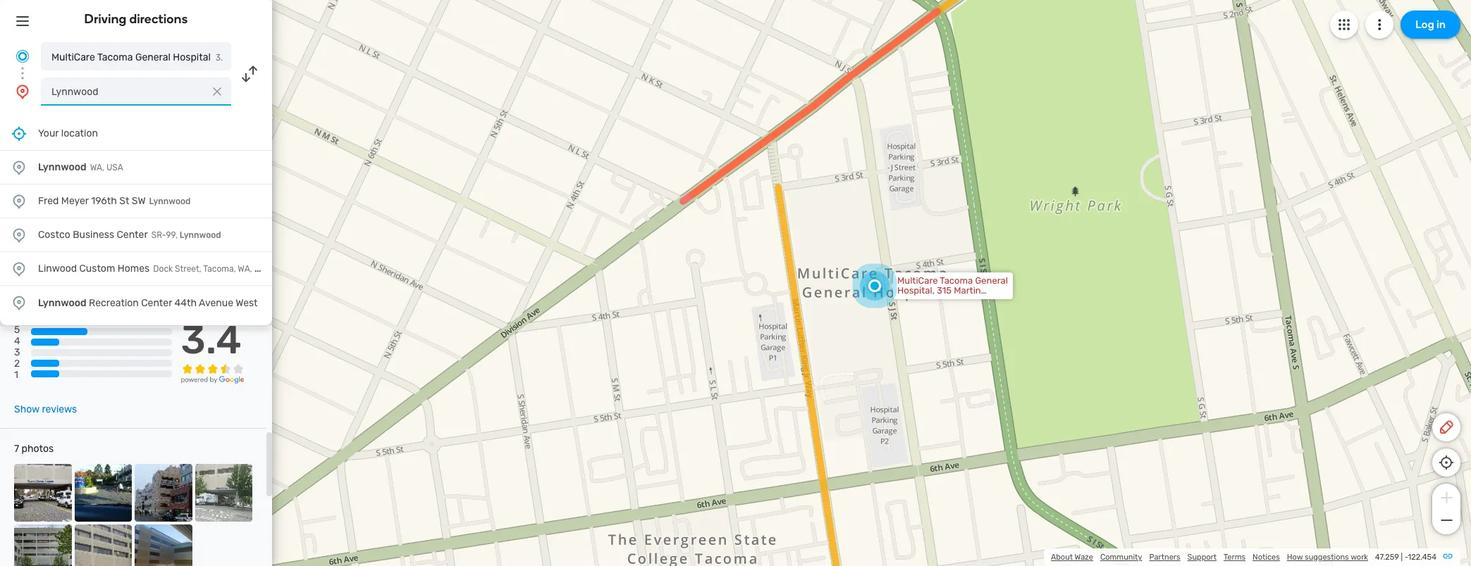 Task type: vqa. For each thing, say whether or not it's contained in the screenshot.
police image
no



Task type: locate. For each thing, give the bounding box(es) containing it.
0 vertical spatial location image
[[11, 193, 27, 210]]

location image down "current location" "icon"
[[14, 83, 31, 100]]

photos
[[22, 444, 54, 456]]

1 vertical spatial location image
[[11, 159, 27, 176]]

7 photos
[[14, 444, 54, 456]]

location image up the 5 at bottom left
[[11, 261, 27, 277]]

community link
[[1101, 553, 1143, 563]]

location image
[[14, 83, 31, 100], [11, 159, 27, 176], [11, 261, 27, 277]]

3 option from the top
[[0, 219, 272, 252]]

1 vertical spatial location image
[[11, 227, 27, 244]]

option
[[0, 151, 272, 185], [0, 185, 272, 219], [0, 219, 272, 252], [0, 252, 272, 286], [0, 286, 272, 320]]

list box
[[0, 117, 272, 326]]

about
[[1051, 553, 1073, 563]]

general
[[135, 51, 171, 63]]

multicare
[[51, 51, 95, 63]]

driving directions
[[84, 11, 188, 27]]

2 option from the top
[[0, 185, 272, 219]]

show reviews
[[14, 404, 77, 416]]

link image
[[1443, 551, 1454, 563]]

location image
[[11, 193, 27, 210], [11, 227, 27, 244], [11, 295, 27, 312]]

waze
[[1075, 553, 1094, 563]]

2 vertical spatial location image
[[11, 261, 27, 277]]

47.259
[[1376, 553, 1399, 563]]

image 3 of multicare tacoma general hospital, tacoma image
[[135, 465, 192, 522]]

zoom in image
[[1438, 490, 1456, 507]]

122.454
[[1408, 553, 1437, 563]]

|
[[1401, 553, 1403, 563]]

support
[[1188, 553, 1217, 563]]

pencil image
[[1438, 420, 1455, 436]]

1 location image from the top
[[11, 193, 27, 210]]

image 2 of multicare tacoma general hospital, tacoma image
[[74, 465, 132, 522]]

recenter image
[[11, 125, 27, 142]]

how
[[1287, 553, 1303, 563]]

terms link
[[1224, 553, 1246, 563]]

terms
[[1224, 553, 1246, 563]]

location image down recenter icon
[[11, 159, 27, 176]]

current location image
[[14, 48, 31, 65]]

2 vertical spatial location image
[[11, 295, 27, 312]]

2 location image from the top
[[11, 227, 27, 244]]

5
[[14, 324, 20, 336]]



Task type: describe. For each thing, give the bounding box(es) containing it.
show
[[14, 404, 39, 416]]

x image
[[210, 85, 224, 99]]

1
[[14, 370, 18, 382]]

image 4 of multicare tacoma general hospital, tacoma image
[[195, 465, 252, 522]]

image 6 of multicare tacoma general hospital, tacoma image
[[74, 525, 132, 567]]

multicare tacoma general hospital button
[[41, 42, 231, 71]]

multicare tacoma general hospital
[[51, 51, 211, 63]]

partners
[[1150, 553, 1181, 563]]

1 option from the top
[[0, 151, 272, 185]]

community
[[1101, 553, 1143, 563]]

reviews
[[42, 404, 77, 416]]

4
[[14, 336, 20, 348]]

Choose destination text field
[[41, 78, 231, 106]]

image 5 of multicare tacoma general hospital, tacoma image
[[14, 525, 72, 567]]

work
[[1351, 553, 1369, 563]]

driving
[[84, 11, 127, 27]]

2
[[14, 358, 20, 370]]

4 option from the top
[[0, 252, 272, 286]]

3 location image from the top
[[11, 295, 27, 312]]

3
[[14, 347, 20, 359]]

image 7 of multicare tacoma general hospital, tacoma image
[[135, 525, 192, 567]]

zoom out image
[[1438, 513, 1456, 530]]

3.4
[[181, 317, 242, 364]]

support link
[[1188, 553, 1217, 563]]

directions
[[129, 11, 188, 27]]

notices
[[1253, 553, 1280, 563]]

partners link
[[1150, 553, 1181, 563]]

about waze link
[[1051, 553, 1094, 563]]

suggestions
[[1305, 553, 1349, 563]]

5 4 3 2 1
[[14, 324, 20, 382]]

notices link
[[1253, 553, 1280, 563]]

how suggestions work link
[[1287, 553, 1369, 563]]

7
[[14, 444, 19, 456]]

5 option from the top
[[0, 286, 272, 320]]

about waze community partners support terms notices how suggestions work 47.259 | -122.454
[[1051, 553, 1437, 563]]

image 1 of multicare tacoma general hospital, tacoma image
[[14, 465, 72, 522]]

hospital
[[173, 51, 211, 63]]

tacoma
[[97, 51, 133, 63]]

-
[[1405, 553, 1408, 563]]

0 vertical spatial location image
[[14, 83, 31, 100]]



